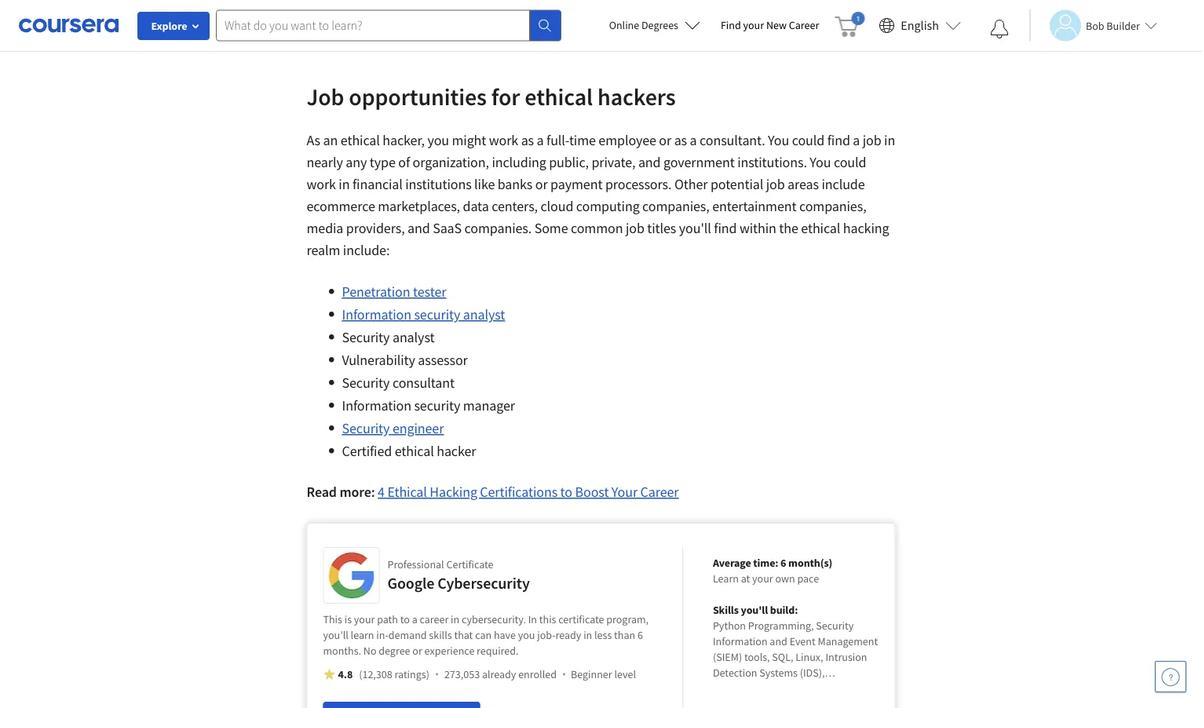 Task type: describe. For each thing, give the bounding box(es) containing it.
1 horizontal spatial to
[[561, 483, 573, 501]]

experience
[[425, 644, 475, 658]]

hacking
[[843, 220, 890, 237]]

1 horizontal spatial or
[[536, 176, 548, 193]]

penetration tester information security analyst security analyst vulnerability assessor security consultant information security manager security engineer certified ethical hacker
[[342, 283, 515, 460]]

including
[[492, 154, 546, 171]]

learn
[[713, 572, 739, 586]]

certificate inside professional certificate google cybersecurity
[[447, 558, 494, 572]]

ratings)
[[395, 668, 430, 682]]

or inside the this is your path to a career in cybersecurity. in this certificate program, you'll learn in-demand skills that can have you job-ready in less than 6 months. no degree or experience required.
[[413, 644, 422, 658]]

0 horizontal spatial you
[[768, 132, 790, 149]]

data inside safeguarding the security of investors' and customers' data and earning their trust implementing security measures that strengthen networks and actively prevent breaches
[[659, 2, 685, 20]]

1 vertical spatial could
[[834, 154, 867, 171]]

consultant.
[[700, 132, 766, 149]]

job
[[307, 82, 344, 111]]

level
[[615, 668, 636, 682]]

of inside safeguarding the security of investors' and customers' data and earning their trust implementing security measures that strengthen networks and actively prevent breaches
[[493, 2, 505, 20]]

3 security from the top
[[342, 420, 390, 438]]

you'll inside as an ethical hacker, you might work as a full-time employee or as a consultant. you could find a job in nearly any type of organization, including public, private, and government institutions. you could work in financial institutions like banks or payment processors. other potential job areas include ecommerce marketplaces, data centers, cloud computing companies, entertainment companies, media providers, and saas companies. some common job titles you'll find within the ethical hacking realm include:
[[679, 220, 711, 237]]

safeguarding
[[342, 2, 420, 20]]

of inside as an ethical hacker, you might work as a full-time employee or as a consultant. you could find a job in nearly any type of organization, including public, private, and government institutions. you could work in financial institutions like banks or payment processors. other potential job areas include ecommerce marketplaces, data centers, cloud computing companies, entertainment companies, media providers, and saas companies. some common job titles you'll find within the ethical hacking realm include:
[[398, 154, 410, 171]]

cybersecurity.
[[462, 613, 526, 627]]

ethical up full-
[[525, 82, 593, 111]]

security down 'tester'
[[414, 306, 461, 324]]

professional certificate google cybersecurity
[[388, 558, 530, 593]]

degree
[[379, 644, 410, 658]]

a inside the this is your path to a career in cybersecurity. in this certificate program, you'll learn in-demand skills that can have you job-ready in less than 6 months. no degree or experience required.
[[412, 613, 418, 627]]

titles
[[647, 220, 677, 237]]

show notifications image
[[991, 20, 1009, 38]]

path
[[377, 613, 398, 627]]

your inside average time: 6 month(s) learn at your own pace
[[753, 572, 773, 586]]

professional
[[388, 558, 444, 572]]

hackers
[[598, 82, 676, 111]]

6 inside average time: 6 month(s) learn at your own pace
[[781, 556, 787, 570]]

type
[[370, 154, 396, 171]]

read more: 4 ethical hacking certifications to boost your career
[[307, 483, 679, 501]]

as an ethical hacker, you might work as a full-time employee or as a consultant. you could find a job in nearly any type of organization, including public, private, and government institutions. you could work in financial institutions like banks or payment processors. other potential job areas include ecommerce marketplaces, data centers, cloud computing companies, entertainment companies, media providers, and saas companies. some common job titles you'll find within the ethical hacking realm include:
[[307, 132, 896, 259]]

shopping cart: 1 item image
[[835, 12, 865, 37]]

program,
[[607, 613, 649, 627]]

providers,
[[346, 220, 405, 237]]

month(s)
[[789, 556, 833, 570]]

4 ethical hacking certifications to boost your career link
[[378, 483, 679, 501]]

entertainment
[[713, 198, 797, 215]]

prevent
[[758, 25, 803, 42]]

ethical left 'hacking'
[[801, 220, 841, 237]]

months.
[[323, 644, 361, 658]]

this
[[323, 613, 342, 627]]

skills
[[713, 603, 739, 617]]

1 vertical spatial work
[[307, 176, 336, 193]]

online
[[609, 18, 640, 32]]

(12,308
[[359, 668, 393, 682]]

realm
[[307, 242, 340, 259]]

financial
[[353, 176, 403, 193]]

ethical up any
[[341, 132, 380, 149]]

ethical
[[388, 483, 427, 501]]

at
[[741, 572, 750, 586]]

earning
[[713, 2, 757, 20]]

1 horizontal spatial job
[[766, 176, 785, 193]]

less
[[595, 628, 612, 643]]

beginner
[[571, 668, 612, 682]]

you inside the this is your path to a career in cybersecurity. in this certificate program, you'll learn in-demand skills that can have you job-ready in less than 6 months. no degree or experience required.
[[518, 628, 535, 643]]

own
[[776, 572, 795, 586]]

required.
[[477, 644, 519, 658]]

pace
[[798, 572, 819, 586]]

assessor
[[418, 352, 468, 369]]

computing
[[576, 198, 640, 215]]

opportunities
[[349, 82, 487, 111]]

0 vertical spatial find
[[828, 132, 851, 149]]

bob
[[1086, 18, 1105, 33]]

in
[[528, 613, 537, 627]]

6 inside the this is your path to a career in cybersecurity. in this certificate program, you'll learn in-demand skills that can have you job-ready in less than 6 months. no degree or experience required.
[[638, 628, 643, 643]]

1 security from the top
[[342, 329, 390, 346]]

trust
[[790, 2, 818, 20]]

hacker,
[[383, 132, 425, 149]]

common
[[571, 220, 623, 237]]

a up government
[[690, 132, 697, 149]]

4
[[378, 483, 385, 501]]

employee
[[599, 132, 657, 149]]

marketplaces,
[[378, 198, 460, 215]]

more:
[[340, 483, 375, 501]]

google image
[[328, 552, 375, 599]]

like
[[475, 176, 495, 193]]

beginner level
[[571, 668, 636, 682]]

security down consultant
[[414, 397, 461, 415]]

data inside as an ethical hacker, you might work as a full-time employee or as a consultant. you could find a job in nearly any type of organization, including public, private, and government institutions. you could work in financial institutions like banks or payment processors. other potential job areas include ecommerce marketplaces, data centers, cloud computing companies, entertainment companies, media providers, and saas companies. some common job titles you'll find within the ethical hacking realm include:
[[463, 198, 489, 215]]

bob builder button
[[1030, 10, 1158, 41]]

bob builder
[[1086, 18, 1140, 33]]

banks
[[498, 176, 533, 193]]

certifications
[[480, 483, 558, 501]]

0 vertical spatial your
[[744, 18, 764, 32]]

0 horizontal spatial analyst
[[393, 329, 435, 346]]

read
[[307, 483, 337, 501]]

1 vertical spatial you'll
[[741, 603, 768, 617]]

to inside the this is your path to a career in cybersecurity. in this certificate program, you'll learn in-demand skills that can have you job-ready in less than 6 months. no degree or experience required.
[[400, 613, 410, 627]]

the inside safeguarding the security of investors' and customers' data and earning their trust implementing security measures that strengthen networks and actively prevent breaches
[[422, 2, 442, 20]]

information security analyst link
[[342, 306, 505, 324]]

google
[[388, 574, 435, 593]]

online degrees button
[[597, 8, 713, 42]]

have
[[494, 628, 516, 643]]

ethical inside penetration tester information security analyst security analyst vulnerability assessor security consultant information security manager security engineer certified ethical hacker
[[395, 443, 434, 460]]

a up include
[[853, 132, 860, 149]]

within
[[740, 220, 777, 237]]

your
[[612, 483, 638, 501]]



Task type: locate. For each thing, give the bounding box(es) containing it.
273,053 already enrolled
[[445, 668, 557, 682]]

0 horizontal spatial or
[[413, 644, 422, 658]]

2 vertical spatial job
[[626, 220, 645, 237]]

1 vertical spatial the
[[779, 220, 799, 237]]

0 horizontal spatial find
[[714, 220, 737, 237]]

2 horizontal spatial or
[[659, 132, 672, 149]]

you'll right skills
[[741, 603, 768, 617]]

saas
[[433, 220, 462, 237]]

other
[[675, 176, 708, 193]]

potential
[[711, 176, 764, 193]]

or right banks
[[536, 176, 548, 193]]

0 vertical spatial could
[[792, 132, 825, 149]]

or right employee
[[659, 132, 672, 149]]

consultant
[[393, 374, 455, 392]]

career
[[420, 613, 449, 627]]

1 vertical spatial security
[[342, 374, 390, 392]]

1 information from the top
[[342, 306, 412, 324]]

builder
[[1107, 18, 1140, 33]]

1 horizontal spatial data
[[659, 2, 685, 20]]

data up 'networks'
[[659, 2, 685, 20]]

1 horizontal spatial as
[[674, 132, 687, 149]]

certificate inside the this is your path to a career in cybersecurity. in this certificate program, you'll learn in-demand skills that can have you job-ready in less than 6 months. no degree or experience required.
[[559, 613, 604, 627]]

or
[[659, 132, 672, 149], [536, 176, 548, 193], [413, 644, 422, 658]]

a left full-
[[537, 132, 544, 149]]

ethical
[[525, 82, 593, 111], [341, 132, 380, 149], [801, 220, 841, 237], [395, 443, 434, 460]]

you down the in
[[518, 628, 535, 643]]

1 vertical spatial career
[[641, 483, 679, 501]]

analyst down information security analyst link
[[393, 329, 435, 346]]

0 vertical spatial 6
[[781, 556, 787, 570]]

full-
[[547, 132, 569, 149]]

vulnerability
[[342, 352, 415, 369]]

information down penetration at the top of the page
[[342, 306, 412, 324]]

that left can
[[454, 628, 473, 643]]

implementing
[[342, 25, 425, 42]]

find up include
[[828, 132, 851, 149]]

hacker
[[437, 443, 476, 460]]

measures
[[476, 25, 533, 42]]

information up security engineer link
[[342, 397, 412, 415]]

0 vertical spatial you
[[768, 132, 790, 149]]

1 vertical spatial find
[[714, 220, 737, 237]]

0 vertical spatial work
[[489, 132, 519, 149]]

1 vertical spatial information
[[342, 397, 412, 415]]

0 vertical spatial analyst
[[463, 306, 505, 324]]

could up institutions.
[[792, 132, 825, 149]]

companies, up titles
[[643, 198, 710, 215]]

What do you want to learn? text field
[[216, 10, 530, 41]]

1 vertical spatial of
[[398, 154, 410, 171]]

0 vertical spatial the
[[422, 2, 442, 20]]

customers'
[[592, 2, 656, 20]]

english button
[[873, 0, 968, 51]]

security up vulnerability at the left of the page
[[342, 329, 390, 346]]

0 horizontal spatial certificate
[[447, 558, 494, 572]]

companies.
[[465, 220, 532, 237]]

2 companies, from the left
[[800, 198, 867, 215]]

companies, down include
[[800, 198, 867, 215]]

0 vertical spatial or
[[659, 132, 672, 149]]

0 vertical spatial you
[[428, 132, 449, 149]]

the right within
[[779, 220, 799, 237]]

1 vertical spatial certificate
[[559, 613, 604, 627]]

analyst up assessor
[[463, 306, 505, 324]]

1 horizontal spatial that
[[535, 25, 559, 42]]

0 vertical spatial security
[[342, 329, 390, 346]]

cybersecurity
[[438, 574, 530, 593]]

1 vertical spatial job
[[766, 176, 785, 193]]

1 horizontal spatial you'll
[[741, 603, 768, 617]]

0 horizontal spatial that
[[454, 628, 473, 643]]

ethical down engineer
[[395, 443, 434, 460]]

work
[[489, 132, 519, 149], [307, 176, 336, 193]]

0 horizontal spatial work
[[307, 176, 336, 193]]

this
[[539, 613, 557, 627]]

1 horizontal spatial analyst
[[463, 306, 505, 324]]

1 horizontal spatial you
[[810, 154, 831, 171]]

1 vertical spatial you
[[518, 628, 535, 643]]

enrolled
[[519, 668, 557, 682]]

work up including
[[489, 132, 519, 149]]

security down vulnerability at the left of the page
[[342, 374, 390, 392]]

1 horizontal spatial career
[[789, 18, 820, 32]]

job opportunities for ethical hackers
[[307, 82, 676, 111]]

1 horizontal spatial the
[[779, 220, 799, 237]]

career right the "new"
[[789, 18, 820, 32]]

as up including
[[521, 132, 534, 149]]

information
[[342, 306, 412, 324], [342, 397, 412, 415]]

to left boost
[[561, 483, 573, 501]]

0 horizontal spatial you
[[428, 132, 449, 149]]

1 horizontal spatial 6
[[781, 556, 787, 570]]

of up measures
[[493, 2, 505, 20]]

1 horizontal spatial companies,
[[800, 198, 867, 215]]

actively
[[711, 25, 755, 42]]

you
[[768, 132, 790, 149], [810, 154, 831, 171]]

2 vertical spatial or
[[413, 644, 422, 658]]

a
[[537, 132, 544, 149], [690, 132, 697, 149], [853, 132, 860, 149], [412, 613, 418, 627]]

the right safeguarding
[[422, 2, 442, 20]]

private,
[[592, 154, 636, 171]]

your right find
[[744, 18, 764, 32]]

0 vertical spatial to
[[561, 483, 573, 501]]

new
[[767, 18, 787, 32]]

0 horizontal spatial companies,
[[643, 198, 710, 215]]

None search field
[[216, 10, 562, 41]]

6 up own
[[781, 556, 787, 570]]

of right type
[[398, 154, 410, 171]]

0 vertical spatial certificate
[[447, 558, 494, 572]]

that
[[535, 25, 559, 42], [454, 628, 473, 643]]

2 as from the left
[[674, 132, 687, 149]]

your
[[744, 18, 764, 32], [753, 572, 773, 586], [354, 613, 375, 627]]

1 horizontal spatial could
[[834, 154, 867, 171]]

engineer
[[393, 420, 444, 438]]

0 horizontal spatial you'll
[[679, 220, 711, 237]]

you up institutions.
[[768, 132, 790, 149]]

0 horizontal spatial career
[[641, 483, 679, 501]]

as up government
[[674, 132, 687, 149]]

work down the nearly
[[307, 176, 336, 193]]

payment
[[551, 176, 603, 193]]

that inside the this is your path to a career in cybersecurity. in this certificate program, you'll learn in-demand skills that can have you job-ready in less than 6 months. no degree or experience required.
[[454, 628, 473, 643]]

manager
[[463, 397, 515, 415]]

security up the certified
[[342, 420, 390, 438]]

0 vertical spatial you'll
[[679, 220, 711, 237]]

data
[[659, 2, 685, 20], [463, 198, 489, 215]]

that inside safeguarding the security of investors' and customers' data and earning their trust implementing security measures that strengthen networks and actively prevent breaches
[[535, 25, 559, 42]]

average time: 6 month(s) learn at your own pace
[[713, 556, 833, 586]]

1 horizontal spatial work
[[489, 132, 519, 149]]

certificate up cybersecurity
[[447, 558, 494, 572]]

you inside as an ethical hacker, you might work as a full-time employee or as a consultant. you could find a job in nearly any type of organization, including public, private, and government institutions. you could work in financial institutions like banks or payment processors. other potential job areas include ecommerce marketplaces, data centers, cloud computing companies, entertainment companies, media providers, and saas companies. some common job titles you'll find within the ethical hacking realm include:
[[428, 132, 449, 149]]

processors.
[[606, 176, 672, 193]]

breaches
[[806, 25, 859, 42]]

you
[[428, 132, 449, 149], [518, 628, 535, 643]]

1 companies, from the left
[[643, 198, 710, 215]]

time
[[569, 132, 596, 149]]

your inside the this is your path to a career in cybersecurity. in this certificate program, you'll learn in-demand skills that can have you job-ready in less than 6 months. no degree or experience required.
[[354, 613, 375, 627]]

you up areas
[[810, 154, 831, 171]]

1 vertical spatial that
[[454, 628, 473, 643]]

job left titles
[[626, 220, 645, 237]]

already
[[482, 668, 516, 682]]

help center image
[[1162, 668, 1181, 687]]

0 horizontal spatial job
[[626, 220, 645, 237]]

build:
[[770, 603, 798, 617]]

1 vertical spatial 6
[[638, 628, 643, 643]]

0 vertical spatial data
[[659, 2, 685, 20]]

1 vertical spatial analyst
[[393, 329, 435, 346]]

job up include
[[863, 132, 882, 149]]

that down "investors'"
[[535, 25, 559, 42]]

nearly
[[307, 154, 343, 171]]

0 vertical spatial information
[[342, 306, 412, 324]]

security left measures
[[427, 25, 474, 42]]

you up 'organization,'
[[428, 132, 449, 149]]

certified
[[342, 443, 392, 460]]

institutions.
[[738, 154, 807, 171]]

to up 'demand'
[[400, 613, 410, 627]]

0 horizontal spatial 6
[[638, 628, 643, 643]]

2 horizontal spatial job
[[863, 132, 882, 149]]

for
[[492, 82, 520, 111]]

0 vertical spatial that
[[535, 25, 559, 42]]

your down time:
[[753, 572, 773, 586]]

hacking
[[430, 483, 477, 501]]

2 vertical spatial security
[[342, 420, 390, 438]]

1 horizontal spatial find
[[828, 132, 851, 149]]

1 vertical spatial data
[[463, 198, 489, 215]]

certificate
[[447, 558, 494, 572], [559, 613, 604, 627]]

1 vertical spatial your
[[753, 572, 773, 586]]

public,
[[549, 154, 589, 171]]

1 vertical spatial you
[[810, 154, 831, 171]]

safeguarding the security of investors' and customers' data and earning their trust implementing security measures that strengthen networks and actively prevent breaches
[[342, 2, 859, 42]]

0 horizontal spatial data
[[463, 198, 489, 215]]

time:
[[753, 556, 779, 570]]

english
[[901, 18, 939, 33]]

find left within
[[714, 220, 737, 237]]

1 vertical spatial to
[[400, 613, 410, 627]]

as
[[307, 132, 321, 149]]

coursera image
[[19, 13, 119, 38]]

0 horizontal spatial the
[[422, 2, 442, 20]]

2 vertical spatial your
[[354, 613, 375, 627]]

some
[[535, 220, 568, 237]]

2 security from the top
[[342, 374, 390, 392]]

or down 'demand'
[[413, 644, 422, 658]]

0 horizontal spatial could
[[792, 132, 825, 149]]

ecommerce
[[307, 198, 375, 215]]

networks
[[628, 25, 683, 42]]

cloud
[[541, 198, 574, 215]]

a up 'demand'
[[412, 613, 418, 627]]

job down institutions.
[[766, 176, 785, 193]]

0 horizontal spatial as
[[521, 132, 534, 149]]

career right the your at the right bottom
[[641, 483, 679, 501]]

find your new career
[[721, 18, 820, 32]]

to
[[561, 483, 573, 501], [400, 613, 410, 627]]

no
[[364, 644, 377, 658]]

1 as from the left
[[521, 132, 534, 149]]

skills
[[429, 628, 452, 643]]

and
[[567, 2, 589, 20], [688, 2, 710, 20], [685, 25, 708, 42], [639, 154, 661, 171], [408, 220, 430, 237]]

0 vertical spatial career
[[789, 18, 820, 32]]

online degrees
[[609, 18, 679, 32]]

than
[[614, 628, 636, 643]]

the inside as an ethical hacker, you might work as a full-time employee or as a consultant. you could find a job in nearly any type of organization, including public, private, and government institutions. you could work in financial institutions like banks or payment processors. other potential job areas include ecommerce marketplaces, data centers, cloud computing companies, entertainment companies, media providers, and saas companies. some common job titles you'll find within the ethical hacking realm include:
[[779, 220, 799, 237]]

tester
[[413, 283, 446, 301]]

data down like
[[463, 198, 489, 215]]

can
[[475, 628, 492, 643]]

job-
[[538, 628, 556, 643]]

security
[[342, 329, 390, 346], [342, 374, 390, 392], [342, 420, 390, 438]]

0 vertical spatial of
[[493, 2, 505, 20]]

your up the learn
[[354, 613, 375, 627]]

in-
[[376, 628, 389, 643]]

explore
[[151, 19, 187, 33]]

1 horizontal spatial certificate
[[559, 613, 604, 627]]

2 information from the top
[[342, 397, 412, 415]]

273,053
[[445, 668, 480, 682]]

0 vertical spatial job
[[863, 132, 882, 149]]

certificate up ready
[[559, 613, 604, 627]]

strengthen
[[562, 25, 626, 42]]

6 right than
[[638, 628, 643, 643]]

1 horizontal spatial you
[[518, 628, 535, 643]]

media
[[307, 220, 344, 237]]

security up measures
[[444, 2, 491, 20]]

could up include
[[834, 154, 867, 171]]

explore button
[[137, 12, 210, 40]]

1 horizontal spatial of
[[493, 2, 505, 20]]

1 vertical spatial or
[[536, 176, 548, 193]]

find your new career link
[[713, 16, 827, 35]]

learn
[[351, 628, 374, 643]]

might
[[452, 132, 486, 149]]

of
[[493, 2, 505, 20], [398, 154, 410, 171]]

you'll right titles
[[679, 220, 711, 237]]

0 horizontal spatial to
[[400, 613, 410, 627]]

0 horizontal spatial of
[[398, 154, 410, 171]]



Task type: vqa. For each thing, say whether or not it's contained in the screenshot.
Data Science's more
no



